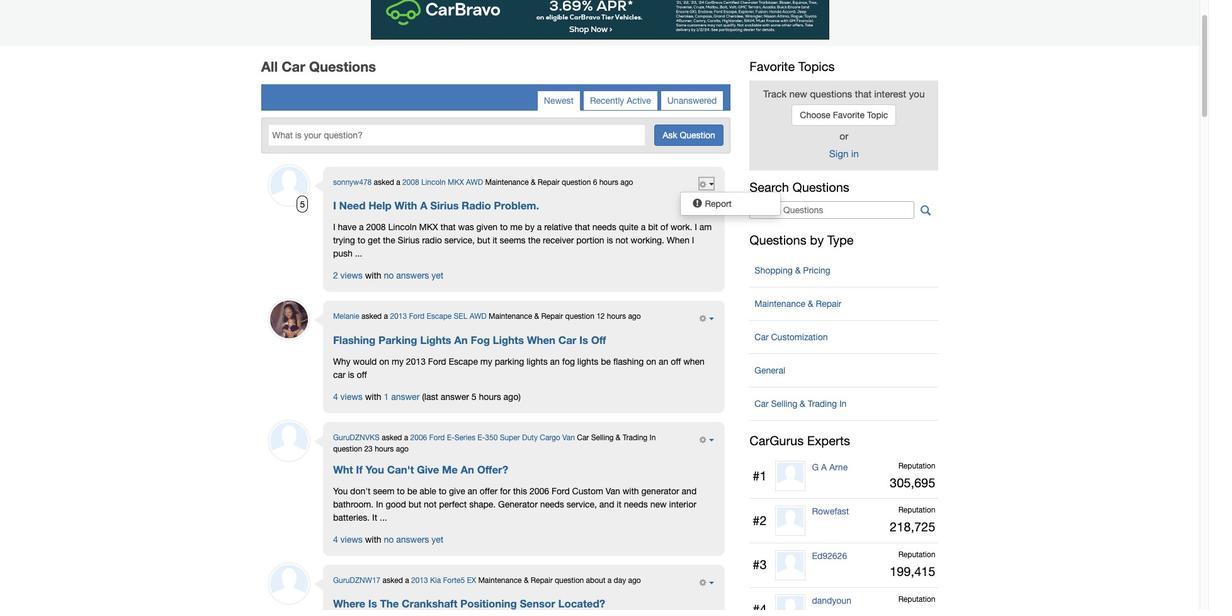 Task type: describe. For each thing, give the bounding box(es) containing it.
2013 kia forte5 ex link
[[411, 577, 476, 586]]

car for car selling & trading in question             23 hours ago
[[577, 434, 589, 443]]

1 lights from the left
[[420, 334, 451, 347]]

portion
[[576, 236, 604, 246]]

1 the from the left
[[383, 236, 395, 246]]

why would on my 2013 ford escape my parking  lights an fog lights be flashing on an off when car is off
[[333, 357, 705, 380]]

about
[[586, 577, 606, 586]]

sign in link
[[829, 148, 859, 159]]

you inside you don't seem to be able to give an offer for this 2006 ford custom van with generator and bathroom. in good but not perfect shape.  generator needs service, and it needs new interior batteries.  it ...
[[333, 487, 348, 497]]

it
[[372, 513, 377, 523]]

sel
[[454, 313, 468, 321]]

a left bit
[[641, 222, 646, 233]]

0 vertical spatial awd
[[466, 178, 483, 187]]

would
[[353, 357, 377, 367]]

to left me
[[500, 222, 508, 233]]

2 e- from the left
[[478, 434, 485, 443]]

melanie
[[333, 313, 359, 321]]

is inside why would on my 2013 ford escape my parking  lights an fog lights be flashing on an off when car is off
[[348, 370, 354, 380]]

4 for 4 views with no answers yet
[[333, 535, 338, 545]]

maintenance & repair
[[755, 299, 842, 309]]

recently active
[[590, 96, 651, 106]]

0 horizontal spatial that
[[441, 222, 456, 233]]

interest
[[874, 88, 906, 99]]

views for need
[[340, 271, 363, 281]]

give
[[449, 487, 465, 497]]

sort questions by tab list
[[537, 91, 724, 111]]

be inside you don't seem to be able to give an offer for this 2006 ford custom van with generator and bathroom. in good but not perfect shape.  generator needs service, and it needs new interior batteries.  it ...
[[407, 487, 417, 497]]

car customization link
[[750, 326, 939, 349]]

or
[[840, 130, 849, 142]]

quite
[[619, 222, 639, 233]]

2 views link
[[333, 271, 363, 281]]

1 vertical spatial when
[[527, 334, 556, 347]]

asked for parking
[[362, 313, 382, 321]]

of
[[661, 222, 668, 233]]

gurudznw17 asked a 2013 kia forte5 ex maintenance & repair             question             about a day ago
[[333, 577, 641, 586]]

0 vertical spatial 2006
[[410, 434, 427, 443]]

sirius inside i have a 2008 lincoln mkx that was given to me by a relative that needs quite a bit of work. i am trying to get the sirius radio service, but it seems the receiver portion is not working. when i push ...
[[398, 236, 420, 246]]

topic
[[867, 110, 888, 120]]

car
[[333, 370, 346, 380]]

ford left series
[[429, 434, 445, 443]]

hours right 6
[[599, 178, 618, 187]]

car selling & trading in question             23 hours ago
[[333, 434, 656, 454]]

hours inside car selling & trading in question             23 hours ago
[[375, 445, 394, 454]]

working.
[[631, 236, 664, 246]]

with inside you don't seem to be able to give an offer for this 2006 ford custom van with generator and bathroom. in good but not perfect shape.  generator needs service, and it needs new interior batteries.  it ...
[[623, 487, 639, 497]]

problem.
[[494, 200, 539, 212]]

(last
[[422, 392, 438, 402]]

ago right 6
[[621, 178, 633, 187]]

0 vertical spatial sirius
[[430, 200, 459, 212]]

dandyoun
[[812, 596, 851, 606]]

2013 inside why would on my 2013 ford escape my parking  lights an fog lights be flashing on an off when car is off
[[406, 357, 426, 367]]

2 lights from the left
[[493, 334, 524, 347]]

4 reputation from the top
[[899, 596, 935, 604]]

report
[[705, 199, 732, 209]]

radio
[[422, 236, 442, 246]]

0 vertical spatial an
[[454, 334, 468, 347]]

it inside i have a 2008 lincoln mkx that was given to me by a relative that needs quite a bit of work. i am trying to get the sirius radio service, but it seems the receiver portion is not working. when i push ...
[[493, 236, 497, 246]]

repair up fog
[[541, 313, 563, 321]]

0 vertical spatial escape
[[427, 313, 452, 321]]

not inside you don't seem to be able to give an offer for this 2006 ford custom van with generator and bathroom. in good but not perfect shape.  generator needs service, and it needs new interior batteries.  it ...
[[424, 500, 437, 510]]

fog
[[471, 334, 490, 347]]

favorite topics
[[750, 59, 835, 74]]

1 horizontal spatial by
[[810, 233, 824, 247]]

in inside you don't seem to be able to give an offer for this 2006 ford custom van with generator and bathroom. in good but not perfect shape.  generator needs service, and it needs new interior batteries.  it ...
[[376, 500, 383, 510]]

& inside car selling & trading in question             23 hours ago
[[616, 434, 621, 443]]

i left need
[[333, 200, 336, 212]]

custom
[[572, 487, 603, 497]]

able
[[420, 487, 436, 497]]

shopping & pricing
[[755, 265, 831, 276]]

with for 4 views with 1 answer (last answer 5 hours ago)
[[365, 392, 381, 402]]

good
[[386, 500, 406, 510]]

question left 12
[[565, 313, 594, 321]]

a inside newest tab panel
[[420, 200, 427, 212]]

with for 4 views with no answers yet
[[365, 535, 381, 545]]

me
[[442, 464, 458, 477]]

but inside you don't seem to be able to give an offer for this 2006 ford custom van with generator and bathroom. in good but not perfect shape.  generator needs service, and it needs new interior batteries.  it ...
[[409, 500, 421, 510]]

when
[[683, 357, 705, 367]]

search questions
[[750, 180, 850, 195]]

seem
[[373, 487, 395, 497]]

an inside you don't seem to be able to give an offer for this 2006 ford custom van with generator and bathroom. in good but not perfect shape.  generator needs service, and it needs new interior batteries.  it ...
[[468, 487, 477, 497]]

sonnyw478 link
[[333, 178, 372, 187]]

2 answer from the left
[[441, 392, 469, 402]]

no answers yet link for with
[[384, 271, 444, 281]]

ed92626
[[812, 552, 847, 562]]

4 for 4 views with 1 answer (last answer 5 hours ago)
[[333, 392, 338, 402]]

reputation for 305,695
[[899, 462, 935, 471]]

ford inside you don't seem to be able to give an offer for this 2006 ford custom van with generator and bathroom. in good but not perfect shape.  generator needs service, and it needs new interior batteries.  it ...
[[552, 487, 570, 497]]

shopping
[[755, 265, 793, 276]]

a left day
[[608, 577, 612, 586]]

selling for car selling & trading in question             23 hours ago
[[591, 434, 614, 443]]

1
[[384, 392, 389, 402]]

kia
[[430, 577, 441, 586]]

recently
[[590, 96, 624, 106]]

why
[[333, 357, 351, 367]]

need
[[339, 200, 366, 212]]

cargurus experts
[[750, 434, 850, 448]]

parking
[[379, 334, 417, 347]]

... inside you don't seem to be able to give an offer for this 2006 ford custom van with generator and bathroom. in good but not perfect shape.  generator needs service, and it needs new interior batteries.  it ...
[[380, 513, 387, 523]]

newest tab panel
[[267, 167, 781, 611]]

repair down pricing
[[816, 299, 842, 309]]

sonnyw478 asked a 2008 lincoln mkx awd maintenance & repair             question             6 hours ago
[[333, 178, 633, 187]]

maintenance up fog
[[489, 313, 532, 321]]

1 vertical spatial an
[[461, 464, 474, 477]]

asked for need
[[374, 178, 394, 187]]

a up 'parking'
[[384, 313, 388, 321]]

answers for with
[[396, 271, 429, 281]]

pricing
[[803, 265, 831, 276]]

it inside you don't seem to be able to give an offer for this 2006 ford custom van with generator and bathroom. in good but not perfect shape.  generator needs service, and it needs new interior batteries.  it ...
[[617, 500, 622, 510]]

a right have
[[359, 222, 364, 233]]

i need help with a sirius radio problem. link
[[333, 200, 539, 212]]

2013 for 2013 kia forte5 ex
[[411, 577, 428, 586]]

1 vertical spatial 5
[[472, 392, 476, 402]]

offer
[[480, 487, 498, 497]]

unanswered
[[667, 96, 717, 106]]

is inside i have a 2008 lincoln mkx that was given to me by a relative that needs quite a bit of work. i am trying to get the sirius radio service, but it seems the receiver portion is not working. when i push ...
[[607, 236, 613, 246]]

0 vertical spatial 5
[[300, 199, 305, 209]]

reputation 218,725
[[890, 507, 935, 535]]

help
[[369, 200, 392, 212]]

sonnyw478
[[333, 178, 372, 187]]

reputation 305,695
[[890, 462, 935, 490]]

question left 6
[[562, 178, 591, 187]]

repair left about
[[531, 577, 553, 586]]

search
[[750, 180, 789, 195]]

no for you
[[384, 535, 394, 545]]

hours left ago)
[[479, 392, 501, 402]]

2 my from the left
[[480, 357, 492, 367]]

199,415
[[890, 565, 935, 579]]

1 lights from the left
[[527, 357, 548, 367]]

in
[[851, 148, 859, 159]]

repair up problem.
[[538, 178, 560, 187]]

trading for car selling & trading in
[[808, 399, 837, 409]]

with for 2 views with no answers yet
[[365, 271, 381, 281]]

1 horizontal spatial and
[[682, 487, 697, 497]]

1 horizontal spatial a
[[821, 463, 827, 473]]

choose favorite topic
[[800, 110, 888, 120]]

melanie asked a 2013 ford escape sel awd maintenance & repair             question             12 hours ago
[[333, 313, 641, 321]]

2 views with no answers yet
[[333, 271, 444, 281]]

2008 for asked
[[402, 178, 419, 187]]

general
[[755, 366, 785, 376]]

service, inside you don't seem to be able to give an offer for this 2006 ford custom van with generator and bathroom. in good but not perfect shape.  generator needs service, and it needs new interior batteries.  it ...
[[567, 500, 597, 510]]

1 horizontal spatial favorite
[[833, 110, 865, 120]]

question left about
[[555, 577, 584, 586]]

yet for me
[[432, 535, 444, 545]]

questions
[[810, 88, 852, 99]]

2 on from the left
[[646, 357, 656, 367]]

0 horizontal spatial van
[[562, 434, 575, 443]]

melanie link
[[333, 313, 359, 321]]

2 views from the top
[[340, 392, 363, 402]]

with
[[395, 200, 417, 212]]

0 vertical spatial questions
[[309, 58, 376, 75]]

a left kia
[[405, 577, 409, 586]]

#1
[[753, 469, 767, 484]]

i down work.
[[692, 236, 694, 246]]

asked for if
[[382, 434, 402, 443]]

all
[[261, 58, 278, 75]]

a left relative
[[537, 222, 542, 233]]

experts
[[807, 434, 850, 448]]

trading for car selling & trading in question             23 hours ago
[[623, 434, 648, 443]]

maintenance & repair link
[[750, 293, 939, 315]]

car for car customization
[[755, 332, 769, 342]]

when inside i have a 2008 lincoln mkx that was given to me by a relative that needs quite a bit of work. i am trying to get the sirius radio service, but it seems the receiver portion is not working. when i push ...
[[667, 236, 690, 246]]

to up good
[[397, 487, 405, 497]]

in for car selling & trading in question             23 hours ago
[[650, 434, 656, 443]]

a up the 'can't' on the bottom of the page
[[404, 434, 408, 443]]

parking
[[495, 357, 524, 367]]

0 horizontal spatial and
[[599, 500, 614, 510]]

What is your question? text field
[[268, 125, 646, 146]]

escape inside why would on my 2013 ford escape my parking  lights an fog lights be flashing on an off when car is off
[[449, 357, 478, 367]]

trying
[[333, 236, 355, 246]]

relative
[[544, 222, 572, 233]]

1 horizontal spatial you
[[366, 464, 384, 477]]

car left the is
[[558, 334, 577, 347]]



Task type: vqa. For each thing, say whether or not it's contained in the screenshot.
bottommost AWD
yes



Task type: locate. For each thing, give the bounding box(es) containing it.
answers for can't
[[396, 535, 429, 545]]

1 horizontal spatial 5
[[472, 392, 476, 402]]

an left fog
[[454, 334, 468, 347]]

with down it
[[365, 535, 381, 545]]

4 views link down car
[[333, 392, 363, 402]]

0 horizontal spatial e-
[[447, 434, 455, 443]]

on right would
[[379, 357, 389, 367]]

and
[[682, 487, 697, 497], [599, 500, 614, 510]]

yet down radio
[[432, 271, 444, 281]]

asked right gurudznw17 'link'
[[383, 577, 403, 586]]

1 horizontal spatial lincoln
[[421, 178, 446, 187]]

but down able
[[409, 500, 421, 510]]

6
[[593, 178, 597, 187]]

favorite up or
[[833, 110, 865, 120]]

2008 inside i have a 2008 lincoln mkx that was given to me by a relative that needs quite a bit of work. i am trying to get the sirius radio service, but it seems the receiver portion is not working. when i push ...
[[366, 222, 386, 233]]

is right car
[[348, 370, 354, 380]]

0 horizontal spatial not
[[424, 500, 437, 510]]

2013 for 2013 ford escape sel awd
[[390, 313, 407, 321]]

0 horizontal spatial off
[[357, 370, 367, 380]]

1 reputation from the top
[[899, 462, 935, 471]]

1 vertical spatial a
[[821, 463, 827, 473]]

car for car selling & trading in
[[755, 399, 769, 409]]

ford up (last
[[428, 357, 446, 367]]

2 answers from the top
[[396, 535, 429, 545]]

answers
[[396, 271, 429, 281], [396, 535, 429, 545]]

i left have
[[333, 222, 335, 233]]

0 vertical spatial views
[[340, 271, 363, 281]]

1 horizontal spatial van
[[606, 487, 620, 497]]

answer right (last
[[441, 392, 469, 402]]

2 horizontal spatial an
[[659, 357, 668, 367]]

type
[[827, 233, 854, 247]]

0 horizontal spatial in
[[376, 500, 383, 510]]

yet down the perfect
[[432, 535, 444, 545]]

selling inside car selling & trading in question             23 hours ago
[[591, 434, 614, 443]]

0 horizontal spatial you
[[333, 487, 348, 497]]

1 vertical spatial be
[[407, 487, 417, 497]]

0 horizontal spatial by
[[525, 222, 535, 233]]

off
[[671, 357, 681, 367], [357, 370, 367, 380]]

gurudznvks link
[[333, 434, 380, 443]]

with left generator
[[623, 487, 639, 497]]

2 horizontal spatial that
[[855, 88, 872, 99]]

lincoln for that
[[388, 222, 417, 233]]

reputation inside reputation 305,695
[[899, 462, 935, 471]]

1 no from the top
[[384, 271, 394, 281]]

ford left the custom
[[552, 487, 570, 497]]

0 horizontal spatial the
[[383, 236, 395, 246]]

by right me
[[525, 222, 535, 233]]

by inside i have a 2008 lincoln mkx that was given to me by a relative that needs quite a bit of work. i am trying to get the sirius radio service, but it seems the receiver portion is not working. when i push ...
[[525, 222, 535, 233]]

1 yet from the top
[[432, 271, 444, 281]]

reputation for 199,415
[[899, 551, 935, 560]]

... inside i have a 2008 lincoln mkx that was given to me by a relative that needs quite a bit of work. i am trying to get the sirius radio service, but it seems the receiver portion is not working. when i push ...
[[355, 249, 362, 259]]

1 horizontal spatial that
[[575, 222, 590, 233]]

to left get
[[358, 236, 365, 246]]

escape left sel
[[427, 313, 452, 321]]

1 horizontal spatial in
[[650, 434, 656, 443]]

you
[[366, 464, 384, 477], [333, 487, 348, 497]]

1 vertical spatial views
[[340, 392, 363, 402]]

new
[[789, 88, 807, 99], [650, 500, 667, 510]]

asked up the 'can't' on the bottom of the page
[[382, 434, 402, 443]]

0 horizontal spatial my
[[392, 357, 404, 367]]

1 vertical spatial trading
[[623, 434, 648, 443]]

0 vertical spatial and
[[682, 487, 697, 497]]

service,
[[444, 236, 475, 246], [567, 500, 597, 510]]

but inside i have a 2008 lincoln mkx that was given to me by a relative that needs quite a bit of work. i am trying to get the sirius radio service, but it seems the receiver portion is not working. when i push ...
[[477, 236, 490, 246]]

1 views from the top
[[340, 271, 363, 281]]

maintenance down shopping
[[755, 299, 806, 309]]

2 horizontal spatial needs
[[624, 500, 648, 510]]

0 horizontal spatial needs
[[540, 500, 564, 510]]

be
[[601, 357, 611, 367], [407, 487, 417, 497]]

unanswered link
[[661, 91, 724, 111]]

gurudznw17 link
[[333, 577, 381, 586]]

0 vertical spatial be
[[601, 357, 611, 367]]

4 down batteries.
[[333, 535, 338, 545]]

for
[[500, 487, 511, 497]]

push
[[333, 249, 353, 259]]

1 vertical spatial but
[[409, 500, 421, 510]]

awd right sel
[[470, 313, 487, 321]]

0 vertical spatial off
[[671, 357, 681, 367]]

2013 ford escape sel awd link
[[390, 313, 487, 321]]

1 vertical spatial sirius
[[398, 236, 420, 246]]

answer
[[391, 392, 420, 402], [441, 392, 469, 402]]

1 horizontal spatial my
[[480, 357, 492, 367]]

questions
[[309, 58, 376, 75], [793, 180, 850, 195], [750, 233, 807, 247]]

day
[[614, 577, 626, 586]]

4 views link for wht
[[333, 535, 363, 545]]

by
[[525, 222, 535, 233], [810, 233, 824, 247]]

given
[[477, 222, 498, 233]]

#3
[[753, 558, 767, 573]]

have
[[338, 222, 357, 233]]

1 horizontal spatial but
[[477, 236, 490, 246]]

1 my from the left
[[392, 357, 404, 367]]

1 answer from the left
[[391, 392, 420, 402]]

1 vertical spatial awd
[[470, 313, 487, 321]]

gurudznvks
[[333, 434, 380, 443]]

g
[[812, 463, 819, 473]]

mkx up i need help with a sirius radio problem.
[[448, 178, 464, 187]]

1 vertical spatial you
[[333, 487, 348, 497]]

12
[[597, 313, 605, 321]]

lights
[[527, 357, 548, 367], [577, 357, 599, 367]]

None submit
[[655, 125, 724, 146]]

wht
[[333, 464, 353, 477]]

views down car
[[340, 392, 363, 402]]

sign
[[829, 148, 849, 159]]

yet
[[432, 271, 444, 281], [432, 535, 444, 545]]

i left am
[[695, 222, 697, 233]]

maintenance right 'ex'
[[478, 577, 522, 586]]

an
[[550, 357, 560, 367], [659, 357, 668, 367], [468, 487, 477, 497]]

2006 inside you don't seem to be able to give an offer for this 2006 ford custom van with generator and bathroom. in good but not perfect shape.  generator needs service, and it needs new interior batteries.  it ...
[[530, 487, 549, 497]]

van inside you don't seem to be able to give an offer for this 2006 ford custom van with generator and bathroom. in good but not perfect shape.  generator needs service, and it needs new interior batteries.  it ...
[[606, 487, 620, 497]]

ford
[[409, 313, 425, 321], [428, 357, 446, 367], [429, 434, 445, 443], [552, 487, 570, 497]]

1 vertical spatial 2013
[[406, 357, 426, 367]]

0 horizontal spatial ...
[[355, 249, 362, 259]]

0 vertical spatial service,
[[444, 236, 475, 246]]

4 views link down batteries.
[[333, 535, 363, 545]]

work.
[[671, 222, 692, 233]]

be left able
[[407, 487, 417, 497]]

no
[[384, 271, 394, 281], [384, 535, 394, 545]]

0 vertical spatial a
[[420, 200, 427, 212]]

1 vertical spatial off
[[357, 370, 367, 380]]

lincoln for awd
[[421, 178, 446, 187]]

van
[[562, 434, 575, 443], [606, 487, 620, 497]]

car selling & trading in
[[755, 399, 847, 409]]

in down "general" link
[[839, 399, 847, 409]]

1 vertical spatial 4 views link
[[333, 535, 363, 545]]

and up interior
[[682, 487, 697, 497]]

0 vertical spatial answers
[[396, 271, 429, 281]]

my down 'parking'
[[392, 357, 404, 367]]

1 vertical spatial new
[[650, 500, 667, 510]]

selling for car selling & trading in
[[771, 399, 798, 409]]

newest link
[[537, 91, 581, 111]]

question inside car selling & trading in question             23 hours ago
[[333, 445, 362, 454]]

1 no answers yet link from the top
[[384, 271, 444, 281]]

service, inside i have a 2008 lincoln mkx that was given to me by a relative that needs quite a bit of work. i am trying to get the sirius radio service, but it seems the receiver portion is not working. when i push ...
[[444, 236, 475, 246]]

0 vertical spatial 2008
[[402, 178, 419, 187]]

arne
[[829, 463, 848, 473]]

question down gurudznvks
[[333, 445, 362, 454]]

ago right day
[[628, 577, 641, 586]]

... right it
[[380, 513, 387, 523]]

0 vertical spatial 4
[[333, 392, 338, 402]]

1 4 from the top
[[333, 392, 338, 402]]

1 horizontal spatial not
[[616, 236, 628, 246]]

new down generator
[[650, 500, 667, 510]]

mkx for awd
[[448, 178, 464, 187]]

2 lights from the left
[[577, 357, 599, 367]]

1 on from the left
[[379, 357, 389, 367]]

1 horizontal spatial off
[[671, 357, 681, 367]]

1 vertical spatial questions
[[793, 180, 850, 195]]

0 horizontal spatial favorite
[[750, 59, 795, 74]]

general link
[[750, 359, 939, 382]]

1 horizontal spatial be
[[601, 357, 611, 367]]

questions by type
[[750, 233, 854, 247]]

radio
[[462, 200, 491, 212]]

trading up experts
[[808, 399, 837, 409]]

1 horizontal spatial when
[[667, 236, 690, 246]]

2013 down 'parking'
[[406, 357, 426, 367]]

0 horizontal spatial a
[[420, 200, 427, 212]]

0 vertical spatial van
[[562, 434, 575, 443]]

not down the quite
[[616, 236, 628, 246]]

2 no answers yet link from the top
[[384, 535, 444, 545]]

ago right 12
[[628, 313, 641, 321]]

is
[[579, 334, 588, 347]]

2 reputation from the top
[[899, 507, 935, 515]]

2 vertical spatial 2013
[[411, 577, 428, 586]]

lights up parking
[[493, 334, 524, 347]]

to left give
[[439, 487, 447, 497]]

rowefast
[[812, 507, 849, 517]]

not inside i have a 2008 lincoln mkx that was given to me by a relative that needs quite a bit of work. i am trying to get the sirius radio service, but it seems the receiver portion is not working. when i push ...
[[616, 236, 628, 246]]

1 vertical spatial lincoln
[[388, 222, 417, 233]]

1 horizontal spatial is
[[607, 236, 613, 246]]

you
[[909, 88, 925, 99]]

selling down general
[[771, 399, 798, 409]]

views right the 2 at the left top of page
[[340, 271, 363, 281]]

0 horizontal spatial is
[[348, 370, 354, 380]]

with left 1
[[365, 392, 381, 402]]

you don't seem to be able to give an offer for this 2006 ford custom van with generator and bathroom. in good but not perfect shape.  generator needs service, and it needs new interior batteries.  it ...
[[333, 487, 697, 523]]

218,725
[[890, 520, 935, 535]]

0 vertical spatial 2013
[[390, 313, 407, 321]]

lincoln down with
[[388, 222, 417, 233]]

the right get
[[383, 236, 395, 246]]

needs down generator
[[624, 500, 648, 510]]

1 4 views link from the top
[[333, 392, 363, 402]]

ago inside car selling & trading in question             23 hours ago
[[396, 445, 409, 454]]

the
[[383, 236, 395, 246], [528, 236, 541, 246]]

0 vertical spatial favorite
[[750, 59, 795, 74]]

car right the all
[[282, 58, 305, 75]]

reputation inside reputation 199,415
[[899, 551, 935, 560]]

1 vertical spatial mkx
[[419, 222, 438, 233]]

1 vertical spatial and
[[599, 500, 614, 510]]

can't
[[387, 464, 414, 477]]

1 vertical spatial not
[[424, 500, 437, 510]]

with right "2 views" 'link'
[[365, 271, 381, 281]]

maintenance up problem.
[[485, 178, 529, 187]]

an left when
[[659, 357, 668, 367]]

with
[[365, 271, 381, 281], [365, 392, 381, 402], [623, 487, 639, 497], [365, 535, 381, 545]]

needs inside i have a 2008 lincoln mkx that was given to me by a relative that needs quite a bit of work. i am trying to get the sirius radio service, but it seems the receiver portion is not working. when i push ...
[[592, 222, 616, 233]]

all car questions
[[261, 58, 376, 75]]

reputation 199,415
[[890, 551, 935, 579]]

hours right 12
[[607, 313, 626, 321]]

1 horizontal spatial needs
[[592, 222, 616, 233]]

be inside why would on my 2013 ford escape my parking  lights an fog lights be flashing on an off when car is off
[[601, 357, 611, 367]]

mkx for that
[[419, 222, 438, 233]]

1 horizontal spatial new
[[789, 88, 807, 99]]

no right "2 views" 'link'
[[384, 271, 394, 281]]

service, down was
[[444, 236, 475, 246]]

in for car selling & trading in
[[839, 399, 847, 409]]

awd up radio
[[466, 178, 483, 187]]

1 vertical spatial escape
[[449, 357, 478, 367]]

bit
[[648, 222, 658, 233]]

flashing
[[333, 334, 376, 347]]

no down good
[[384, 535, 394, 545]]

customization
[[771, 332, 828, 342]]

1 vertical spatial it
[[617, 500, 622, 510]]

newest
[[544, 96, 574, 106]]

2006 ford e-series e-350 super duty cargo van link
[[410, 434, 575, 443]]

track
[[763, 88, 787, 99]]

active
[[627, 96, 651, 106]]

1 vertical spatial 2006
[[530, 487, 549, 497]]

#2
[[753, 514, 767, 528]]

off left when
[[671, 357, 681, 367]]

answers down radio
[[396, 271, 429, 281]]

1 vertical spatial ...
[[380, 513, 387, 523]]

off
[[591, 334, 606, 347]]

2 yet from the top
[[432, 535, 444, 545]]

on
[[379, 357, 389, 367], [646, 357, 656, 367]]

0 horizontal spatial an
[[468, 487, 477, 497]]

1 horizontal spatial on
[[646, 357, 656, 367]]

in inside car selling & trading in question             23 hours ago
[[650, 434, 656, 443]]

reputation inside reputation 218,725
[[899, 507, 935, 515]]

hours right 23
[[375, 445, 394, 454]]

5 left need
[[300, 199, 305, 209]]

ford inside why would on my 2013 ford escape my parking  lights an fog lights be flashing on an off when car is off
[[428, 357, 446, 367]]

trading up generator
[[623, 434, 648, 443]]

0 vertical spatial new
[[789, 88, 807, 99]]

2 no from the top
[[384, 535, 394, 545]]

views for if
[[340, 535, 363, 545]]

4 views with no answers yet
[[333, 535, 444, 545]]

bathroom.
[[333, 500, 374, 510]]

0 vertical spatial trading
[[808, 399, 837, 409]]

4 views link for flashing
[[333, 392, 363, 402]]

0 horizontal spatial lincoln
[[388, 222, 417, 233]]

1 horizontal spatial an
[[550, 357, 560, 367]]

favorite up 'track'
[[750, 59, 795, 74]]

0 horizontal spatial be
[[407, 487, 417, 497]]

0 vertical spatial but
[[477, 236, 490, 246]]

trading inside car selling & trading in question             23 hours ago
[[623, 434, 648, 443]]

by left type
[[810, 233, 824, 247]]

0 horizontal spatial selling
[[591, 434, 614, 443]]

... right push
[[355, 249, 362, 259]]

you right if
[[366, 464, 384, 477]]

1 vertical spatial no answers yet link
[[384, 535, 444, 545]]

1 horizontal spatial ...
[[380, 513, 387, 523]]

2008 up get
[[366, 222, 386, 233]]

was
[[458, 222, 474, 233]]

new inside you don't seem to be able to give an offer for this 2006 ford custom van with generator and bathroom. in good but not perfect shape.  generator needs service, and it needs new interior batteries.  it ...
[[650, 500, 667, 510]]

1 horizontal spatial 2006
[[530, 487, 549, 497]]

2006 right this
[[530, 487, 549, 497]]

0 vertical spatial yet
[[432, 271, 444, 281]]

no for help
[[384, 271, 394, 281]]

1 vertical spatial answers
[[396, 535, 429, 545]]

forte5
[[443, 577, 465, 586]]

car right cargo
[[577, 434, 589, 443]]

0 vertical spatial is
[[607, 236, 613, 246]]

23
[[364, 445, 373, 454]]

e- right series
[[478, 434, 485, 443]]

1 vertical spatial yet
[[432, 535, 444, 545]]

a up with
[[396, 178, 400, 187]]

2 vertical spatial views
[[340, 535, 363, 545]]

shape.
[[469, 500, 496, 510]]

ex
[[467, 577, 476, 586]]

1 horizontal spatial trading
[[808, 399, 837, 409]]

yet for sirius
[[432, 271, 444, 281]]

3 views from the top
[[340, 535, 363, 545]]

the right seems
[[528, 236, 541, 246]]

not
[[616, 236, 628, 246], [424, 500, 437, 510]]

2008 for have
[[366, 222, 386, 233]]

reputation up 199,415
[[899, 551, 935, 560]]

reputation down 199,415
[[899, 596, 935, 604]]

van right cargo
[[562, 434, 575, 443]]

3 reputation from the top
[[899, 551, 935, 560]]

0 vertical spatial it
[[493, 236, 497, 246]]

2 the from the left
[[528, 236, 541, 246]]

2 vertical spatial questions
[[750, 233, 807, 247]]

1 answers from the top
[[396, 271, 429, 281]]

super
[[500, 434, 520, 443]]

reputation for 218,725
[[899, 507, 935, 515]]

ford up 'parking'
[[409, 313, 425, 321]]

car selling & trading in link
[[750, 393, 939, 415]]

generator
[[498, 500, 538, 510]]

1 vertical spatial 2008
[[366, 222, 386, 233]]

2 horizontal spatial in
[[839, 399, 847, 409]]

1 e- from the left
[[447, 434, 455, 443]]

0 horizontal spatial 2008
[[366, 222, 386, 233]]

2 4 from the top
[[333, 535, 338, 545]]

0 vertical spatial when
[[667, 236, 690, 246]]

reputation up 218,725
[[899, 507, 935, 515]]

advertisement region
[[371, 0, 829, 40]]

asked up help
[[374, 178, 394, 187]]

lincoln
[[421, 178, 446, 187], [388, 222, 417, 233]]

track new questions that interest you
[[763, 88, 925, 99]]

2
[[333, 271, 338, 281]]

Search Questions text field
[[750, 202, 915, 219]]

don't
[[350, 487, 371, 497]]

0 vertical spatial lincoln
[[421, 178, 446, 187]]

1 vertical spatial service,
[[567, 500, 597, 510]]

mkx
[[448, 178, 464, 187], [419, 222, 438, 233]]

a right g
[[821, 463, 827, 473]]

lincoln inside i have a 2008 lincoln mkx that was given to me by a relative that needs quite a bit of work. i am trying to get the sirius radio service, but it seems the receiver portion is not working. when i push ...
[[388, 222, 417, 233]]

series
[[454, 434, 475, 443]]

an right me
[[461, 464, 474, 477]]

305,695
[[890, 476, 935, 490]]

lincoln up i need help with a sirius radio problem.
[[421, 178, 446, 187]]

car inside car selling & trading in question             23 hours ago
[[577, 434, 589, 443]]

1 horizontal spatial sirius
[[430, 200, 459, 212]]

gurudznw17
[[333, 577, 381, 586]]

2008 up with
[[402, 178, 419, 187]]

2 4 views link from the top
[[333, 535, 363, 545]]

4 down car
[[333, 392, 338, 402]]

mkx inside i have a 2008 lincoln mkx that was given to me by a relative that needs quite a bit of work. i am trying to get the sirius radio service, but it seems the receiver portion is not working. when i push ...
[[419, 222, 438, 233]]

my
[[392, 357, 404, 367], [480, 357, 492, 367]]

1 horizontal spatial the
[[528, 236, 541, 246]]

1 horizontal spatial 2008
[[402, 178, 419, 187]]

no answers yet link for can't
[[384, 535, 444, 545]]

that up portion
[[575, 222, 590, 233]]

an right give
[[468, 487, 477, 497]]

2013 left kia
[[411, 577, 428, 586]]

trading
[[808, 399, 837, 409], [623, 434, 648, 443]]

asked right melanie link
[[362, 313, 382, 321]]

ago
[[621, 178, 633, 187], [628, 313, 641, 321], [396, 445, 409, 454], [628, 577, 641, 586]]



